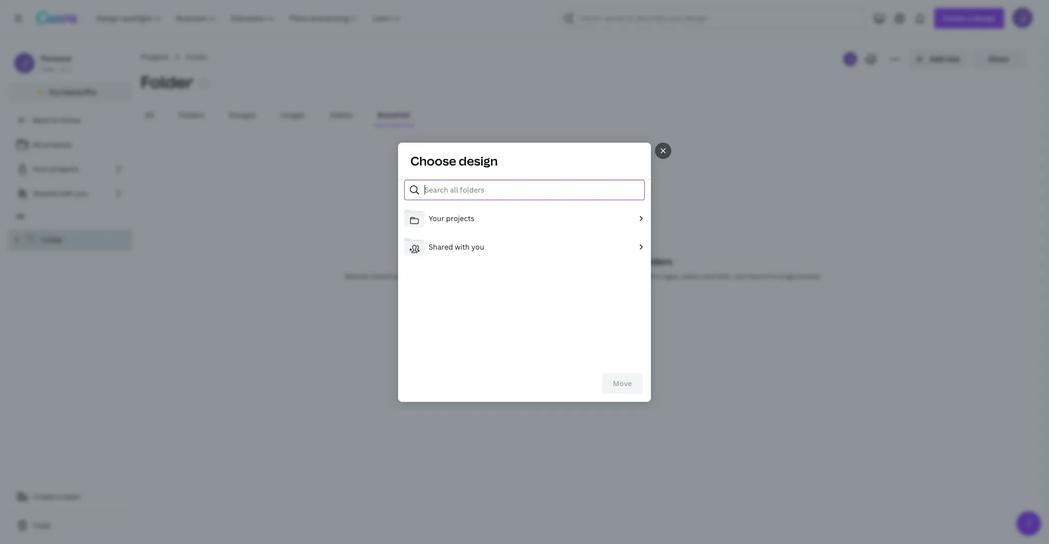 Task type: vqa. For each thing, say whether or not it's contained in the screenshot.
a
yes



Task type: describe. For each thing, give the bounding box(es) containing it.
try canva pro button
[[8, 83, 133, 102]]

0 vertical spatial your projects
[[33, 164, 78, 174]]

save
[[480, 272, 493, 281]]

with down your projects link
[[59, 189, 74, 198]]

move button
[[602, 374, 643, 394]]

free •
[[41, 65, 58, 73]]

stay
[[494, 256, 514, 268]]

designs
[[229, 110, 256, 120]]

colors,
[[682, 272, 701, 281]]

0 horizontal spatial shared
[[33, 189, 57, 198]]

your projects link
[[8, 159, 133, 180]]

1 horizontal spatial folder link
[[185, 52, 207, 63]]

that
[[587, 272, 599, 281]]

canva inside button
[[61, 87, 83, 97]]

share
[[989, 54, 1009, 64]]

2 and from the left
[[703, 272, 714, 281]]

folders
[[641, 256, 673, 268]]

with right on-
[[560, 256, 579, 268]]

join
[[734, 272, 747, 281]]

top level navigation element
[[90, 8, 410, 29]]

folder button
[[141, 71, 194, 93]]

1 vertical spatial folder
[[141, 71, 194, 93]]

brand kit button
[[374, 106, 414, 125]]

designing
[[509, 272, 537, 281]]

try canva pro
[[48, 87, 96, 97]]

on-
[[516, 256, 531, 268]]

shared with you button
[[404, 237, 645, 259]]

images button
[[277, 106, 309, 125]]

0 vertical spatial folder
[[185, 52, 207, 62]]

all for all projects
[[33, 140, 42, 149]]

1
[[68, 65, 71, 73]]

your projects inside button
[[429, 213, 475, 223]]

fonts.
[[716, 272, 733, 281]]

you inside button
[[472, 242, 484, 252]]

all for the all button
[[145, 110, 154, 120]]

•
[[56, 65, 58, 73]]

kit inside button
[[401, 110, 410, 120]]

all projects
[[33, 140, 72, 149]]

0 horizontal spatial you
[[75, 189, 88, 198]]

brand inside button
[[378, 110, 399, 120]]

shared with you inside button
[[429, 242, 484, 252]]

1 vertical spatial brand
[[581, 256, 609, 268]]

projects inside button
[[446, 213, 475, 223]]

a inside 'stay on-brand with brand kits in folders maintain brand consistency in this folder and save time designing with a brand kit that includes your team's logos, colors, and fonts. join canva pro to get started.'
[[553, 272, 557, 281]]

brand kit
[[378, 110, 410, 120]]

logos,
[[663, 272, 680, 281]]

all button
[[141, 106, 158, 125]]

2 vertical spatial brand
[[558, 272, 576, 281]]

stay on-brand with brand kits in folders maintain brand consistency in this folder and save time designing with a brand kit that includes your team's logos, colors, and fonts. join canva pro to get started.
[[345, 256, 821, 281]]

list containing your projects
[[398, 204, 651, 261]]

your
[[627, 272, 640, 281]]

images
[[281, 110, 305, 120]]

0 horizontal spatial shared with you
[[33, 189, 88, 198]]



Task type: locate. For each thing, give the bounding box(es) containing it.
and
[[467, 272, 478, 281], [703, 272, 714, 281]]

choose design
[[411, 152, 498, 169]]

1 horizontal spatial a
[[553, 272, 557, 281]]

1 vertical spatial shared
[[429, 242, 453, 252]]

0 vertical spatial kit
[[401, 110, 410, 120]]

folder
[[185, 52, 207, 62], [141, 71, 194, 93], [41, 235, 63, 245]]

list containing all projects
[[8, 135, 133, 204]]

all
[[145, 110, 154, 120], [33, 140, 42, 149], [16, 212, 24, 221]]

in left the this
[[428, 272, 434, 281]]

0 horizontal spatial folder link
[[8, 230, 133, 251]]

0 horizontal spatial to
[[51, 115, 58, 125]]

1 horizontal spatial your
[[429, 213, 445, 223]]

shared with you down your projects link
[[33, 189, 88, 198]]

0 vertical spatial brand
[[378, 110, 399, 120]]

pro up back to home link at the top left
[[84, 87, 96, 97]]

home
[[60, 115, 80, 125]]

0 vertical spatial shared with you
[[33, 189, 88, 198]]

you up save
[[472, 242, 484, 252]]

to left "get" on the right of the page
[[780, 272, 786, 281]]

0 horizontal spatial all
[[16, 212, 24, 221]]

time
[[495, 272, 508, 281]]

1 horizontal spatial you
[[472, 242, 484, 252]]

design
[[459, 152, 498, 169]]

brand right videos
[[378, 110, 399, 120]]

and left save
[[467, 272, 478, 281]]

canva right try
[[61, 87, 83, 97]]

1 vertical spatial pro
[[768, 272, 778, 281]]

1 vertical spatial your
[[429, 213, 445, 223]]

1 vertical spatial folder link
[[8, 230, 133, 251]]

0 vertical spatial brand
[[531, 256, 558, 268]]

pro left "get" on the right of the page
[[768, 272, 778, 281]]

0 horizontal spatial brand
[[378, 110, 399, 120]]

to right back
[[51, 115, 58, 125]]

with up folder
[[455, 242, 470, 252]]

None search field
[[560, 8, 866, 29]]

you
[[75, 189, 88, 198], [472, 242, 484, 252]]

1 horizontal spatial to
[[780, 272, 786, 281]]

1 vertical spatial in
[[428, 272, 434, 281]]

in
[[630, 256, 639, 268], [428, 272, 434, 281]]

shared
[[33, 189, 57, 198], [429, 242, 453, 252]]

shared with you link
[[8, 184, 133, 204]]

folder up folder button
[[185, 52, 207, 62]]

2 vertical spatial projects
[[446, 213, 475, 223]]

consistency
[[391, 272, 427, 281]]

folders
[[179, 110, 205, 120]]

1 horizontal spatial shared with you
[[429, 242, 484, 252]]

1 vertical spatial brand
[[372, 272, 390, 281]]

create
[[33, 492, 56, 502]]

Search all folders search field
[[425, 180, 639, 200]]

projects link
[[141, 52, 169, 63]]

includes
[[601, 272, 625, 281]]

0 vertical spatial to
[[51, 115, 58, 125]]

brand
[[378, 110, 399, 120], [581, 256, 609, 268], [558, 272, 576, 281]]

folder down the 'projects' link
[[141, 71, 194, 93]]

shared down your projects link
[[33, 189, 57, 198]]

get
[[787, 272, 797, 281]]

0 horizontal spatial your
[[33, 164, 48, 174]]

personal
[[41, 54, 71, 63]]

1 vertical spatial to
[[780, 272, 786, 281]]

pro
[[84, 87, 96, 97], [768, 272, 778, 281]]

0 horizontal spatial your projects
[[33, 164, 78, 174]]

back to home
[[33, 115, 80, 125]]

all inside list
[[33, 140, 42, 149]]

folder
[[448, 272, 466, 281]]

1 horizontal spatial brand
[[558, 272, 576, 281]]

your projects button
[[404, 208, 645, 231]]

all inside button
[[145, 110, 154, 120]]

pro inside button
[[84, 87, 96, 97]]

1 vertical spatial all
[[33, 140, 42, 149]]

1 vertical spatial your projects
[[429, 213, 475, 223]]

to inside 'stay on-brand with brand kits in folders maintain brand consistency in this folder and save time designing with a brand kit that includes your team's logos, colors, and fonts. join canva pro to get started.'
[[780, 272, 786, 281]]

a left team
[[57, 492, 61, 502]]

0 vertical spatial all
[[145, 110, 154, 120]]

1 horizontal spatial in
[[630, 256, 639, 268]]

1 and from the left
[[467, 272, 478, 281]]

canva right the join
[[748, 272, 766, 281]]

1 horizontal spatial shared
[[429, 242, 453, 252]]

0 vertical spatial projects
[[43, 140, 72, 149]]

shared up the this
[[429, 242, 453, 252]]

0 vertical spatial folder link
[[185, 52, 207, 63]]

0 vertical spatial canva
[[61, 87, 83, 97]]

pro inside 'stay on-brand with brand kits in folders maintain brand consistency in this folder and save time designing with a brand kit that includes your team's logos, colors, and fonts. join canva pro to get started.'
[[768, 272, 778, 281]]

shared inside button
[[429, 242, 453, 252]]

kit inside 'stay on-brand with brand kits in folders maintain brand consistency in this folder and save time designing with a brand kit that includes your team's logos, colors, and fonts. join canva pro to get started.'
[[577, 272, 585, 281]]

trash
[[33, 521, 51, 531]]

1 horizontal spatial your projects
[[429, 213, 475, 223]]

folder link
[[185, 52, 207, 63], [8, 230, 133, 251]]

to
[[51, 115, 58, 125], [780, 272, 786, 281]]

trash link
[[8, 516, 133, 537]]

1 vertical spatial you
[[472, 242, 484, 252]]

1 horizontal spatial all
[[33, 140, 42, 149]]

maintain
[[345, 272, 371, 281]]

projects
[[141, 52, 169, 62]]

create a team
[[33, 492, 81, 502]]

in right kits
[[630, 256, 639, 268]]

list
[[8, 135, 133, 204], [398, 204, 651, 261]]

0 horizontal spatial pro
[[84, 87, 96, 97]]

0 horizontal spatial list
[[8, 135, 133, 204]]

0 horizontal spatial brand
[[372, 272, 390, 281]]

back to home link
[[8, 110, 133, 131]]

brand up designing
[[531, 256, 558, 268]]

videos button
[[326, 106, 357, 125]]

shared with you up folder
[[429, 242, 484, 252]]

try
[[48, 87, 59, 97]]

1 horizontal spatial and
[[703, 272, 714, 281]]

team's
[[642, 272, 661, 281]]

2 vertical spatial folder
[[41, 235, 63, 245]]

1 horizontal spatial brand
[[531, 256, 558, 268]]

brand right maintain
[[372, 272, 390, 281]]

back
[[33, 115, 49, 125]]

share button
[[973, 49, 1026, 69]]

0 horizontal spatial in
[[428, 272, 434, 281]]

folder link up folder button
[[185, 52, 207, 63]]

your
[[33, 164, 48, 174], [429, 213, 445, 223]]

a inside button
[[57, 492, 61, 502]]

brand
[[531, 256, 558, 268], [372, 272, 390, 281]]

projects for your projects link
[[50, 164, 78, 174]]

1 horizontal spatial canva
[[748, 272, 766, 281]]

2 horizontal spatial all
[[145, 110, 154, 120]]

brand up that
[[581, 256, 609, 268]]

with right designing
[[539, 272, 552, 281]]

1 horizontal spatial list
[[398, 204, 651, 261]]

1 horizontal spatial kit
[[577, 272, 585, 281]]

move
[[613, 379, 632, 388]]

1 vertical spatial projects
[[50, 164, 78, 174]]

designs button
[[225, 106, 260, 125]]

folder down shared with you link
[[41, 235, 63, 245]]

0 horizontal spatial and
[[467, 272, 478, 281]]

1 vertical spatial shared with you
[[429, 242, 484, 252]]

1 horizontal spatial pro
[[768, 272, 778, 281]]

with
[[59, 189, 74, 198], [455, 242, 470, 252], [560, 256, 579, 268], [539, 272, 552, 281]]

0 vertical spatial in
[[630, 256, 639, 268]]

0 vertical spatial a
[[553, 272, 557, 281]]

1 vertical spatial a
[[57, 492, 61, 502]]

shared with you
[[33, 189, 88, 198], [429, 242, 484, 252]]

your projects
[[33, 164, 78, 174], [429, 213, 475, 223]]

folder link down shared with you link
[[8, 230, 133, 251]]

list down back to home link at the top left
[[8, 135, 133, 204]]

projects
[[43, 140, 72, 149], [50, 164, 78, 174], [446, 213, 475, 223]]

a right designing
[[553, 272, 557, 281]]

all projects link
[[8, 135, 133, 155]]

0 horizontal spatial canva
[[61, 87, 83, 97]]

free
[[41, 65, 54, 73]]

0 horizontal spatial a
[[57, 492, 61, 502]]

with inside button
[[455, 242, 470, 252]]

0 vertical spatial you
[[75, 189, 88, 198]]

kits
[[611, 256, 628, 268]]

0 vertical spatial your
[[33, 164, 48, 174]]

a
[[553, 272, 557, 281], [57, 492, 61, 502]]

1 vertical spatial kit
[[577, 272, 585, 281]]

list down search all folders search box
[[398, 204, 651, 261]]

canva inside 'stay on-brand with brand kits in folders maintain brand consistency in this folder and save time designing with a brand kit that includes your team's logos, colors, and fonts. join canva pro to get started.'
[[748, 272, 766, 281]]

0 horizontal spatial kit
[[401, 110, 410, 120]]

this
[[435, 272, 446, 281]]

you down your projects link
[[75, 189, 88, 198]]

create a team button
[[8, 487, 133, 507]]

projects for all projects link
[[43, 140, 72, 149]]

2 vertical spatial all
[[16, 212, 24, 221]]

started.
[[798, 272, 821, 281]]

folders button
[[174, 106, 209, 125]]

canva
[[61, 87, 83, 97], [748, 272, 766, 281]]

team
[[63, 492, 81, 502]]

brand left that
[[558, 272, 576, 281]]

choose
[[411, 152, 456, 169]]

and left the fonts.
[[703, 272, 714, 281]]

your inside button
[[429, 213, 445, 223]]

2 horizontal spatial brand
[[581, 256, 609, 268]]

0 vertical spatial pro
[[84, 87, 96, 97]]

0 vertical spatial shared
[[33, 189, 57, 198]]

kit
[[401, 110, 410, 120], [577, 272, 585, 281]]

videos
[[330, 110, 353, 120]]

1 vertical spatial canva
[[748, 272, 766, 281]]



